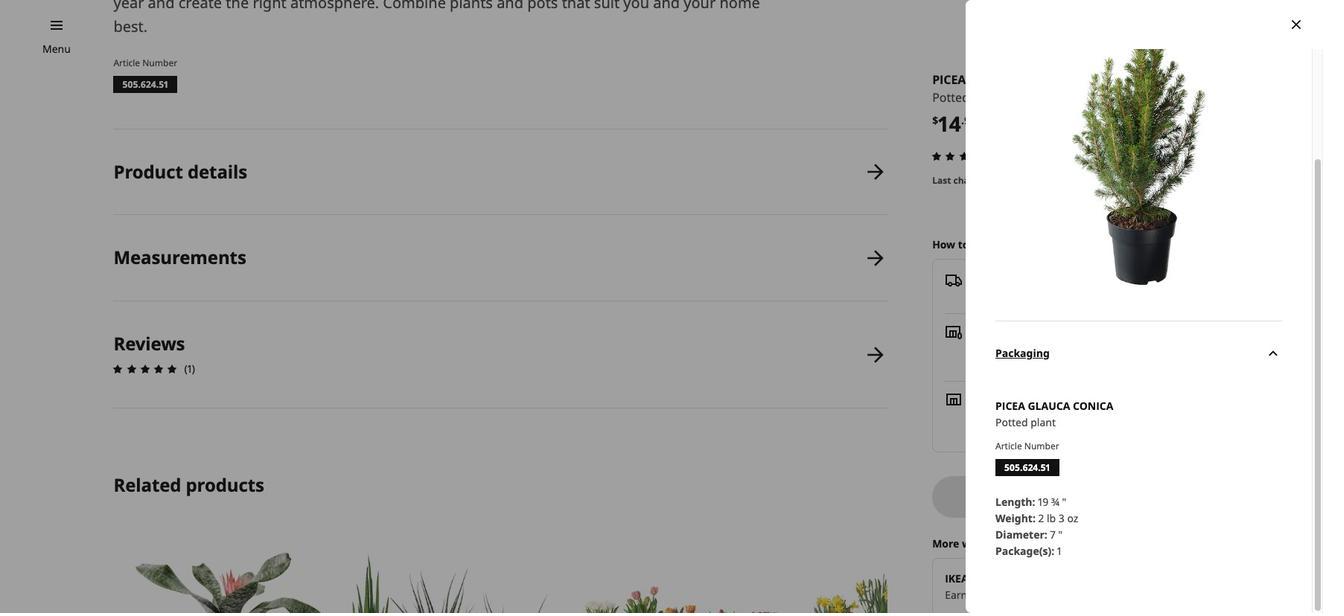 Task type: locate. For each thing, give the bounding box(es) containing it.
oz
[[1068, 512, 1079, 526]]

of
[[993, 408, 1003, 422]]

at right stock
[[1034, 408, 1044, 422]]

checkout
[[1128, 356, 1173, 371]]

for inside button
[[1096, 490, 1112, 504]]

currently
[[972, 340, 1018, 354]]

0 horizontal spatial conica
[[1020, 71, 1066, 88]]

plant,
[[973, 90, 1005, 106]]

0 vertical spatial conica
[[1020, 71, 1066, 88]]

white
[[1008, 90, 1039, 106]]

for right online
[[1096, 490, 1112, 504]]

$
[[933, 113, 939, 127]]

to left buy
[[988, 174, 997, 187]]

menu
[[42, 42, 71, 56]]

earn
[[945, 588, 968, 602]]

1 vertical spatial potted
[[996, 416, 1028, 430]]

1 horizontal spatial for
[[1096, 490, 1112, 504]]

" right ¾
[[1062, 495, 1067, 509]]

to left get at the top right of page
[[958, 237, 969, 252]]

1 vertical spatial review: 5 out of 5 stars. total reviews: 1 image
[[109, 361, 181, 379]]

for left pick
[[1079, 340, 1093, 354]]

nc
[[1097, 408, 1112, 422]]

to for ways
[[991, 537, 1002, 551]]

it
[[992, 237, 999, 252]]

" right 7
[[1058, 528, 1063, 542]]

in
[[972, 391, 982, 406]]

0 horizontal spatial number
[[142, 56, 177, 69]]

picea glauca conica potted plant, white spruce, 6 " $ 14 . 99
[[933, 71, 1101, 138]]

picea glauca conica potted plant, white spruce, 6 " image
[[996, 4, 1282, 291]]

0 horizontal spatial potted
[[933, 90, 970, 106]]

how
[[933, 237, 956, 252]]

points
[[1083, 356, 1113, 371]]

potted inside picea glauca conica potted plant, white spruce, 6 " $ 14 . 99
[[933, 90, 970, 106]]

0 vertical spatial glauca
[[969, 71, 1017, 88]]

1 vertical spatial picea
[[996, 399, 1025, 413]]

for for selected
[[1096, 490, 1112, 504]]

for
[[1079, 340, 1093, 354], [1096, 490, 1112, 504]]

glauca
[[969, 71, 1017, 88], [1028, 399, 1070, 413]]

review: 5 out of 5 stars. total reviews: 1 image
[[928, 147, 1000, 165], [109, 361, 181, 379]]

article down me
[[996, 440, 1022, 453]]

reviews
[[114, 332, 185, 356]]

1 horizontal spatial review: 5 out of 5 stars. total reviews: 1 image
[[928, 147, 1000, 165]]

stock
[[1006, 408, 1031, 422]]

glauca for picea glauca conica potted plant
[[1028, 399, 1070, 413]]

glauca up plant,
[[969, 71, 1017, 88]]

dialog
[[966, 0, 1323, 614]]

to
[[988, 174, 997, 187], [958, 237, 969, 252], [991, 537, 1002, 551]]

19
[[1038, 495, 1049, 509]]

number
[[142, 56, 177, 69], [1025, 440, 1060, 453]]

picea for picea glauca conica potted plant
[[996, 399, 1025, 413]]

conica for picea glauca conica potted plant, white spruce, 6 " $ 14 . 99
[[1020, 71, 1066, 88]]

see
[[972, 356, 990, 371]]

0 vertical spatial to
[[988, 174, 997, 187]]

measurements
[[114, 245, 246, 270]]

.
[[961, 113, 964, 127]]

1 horizontal spatial conica
[[1073, 399, 1114, 413]]

in store
[[972, 391, 1012, 406]]

0 vertical spatial potted
[[933, 90, 970, 106]]

length : 19 ¾ " weight : 2 lb 3 oz diameter : 7 " package(s) : 1
[[996, 495, 1079, 559]]

" right 6 on the top right of the page
[[1096, 90, 1101, 106]]

14
[[939, 110, 961, 138]]

product
[[114, 159, 183, 184]]

1 vertical spatial 505.624.51
[[1005, 462, 1051, 474]]

1 vertical spatial article
[[996, 440, 1022, 453]]

at inside out of stock at charlotte, nc notify me
[[1034, 408, 1044, 422]]

conica up spruce,
[[1020, 71, 1066, 88]]

for inside currently unavailable for pick up at see additional pick-up points at checkout
[[1079, 340, 1093, 354]]

menu button
[[42, 41, 71, 57]]

additional
[[992, 356, 1041, 371]]

out
[[972, 408, 990, 422]]

glauca inside picea glauca conica potted plant, white spruce, 6 " $ 14 . 99
[[969, 71, 1017, 88]]

areas
[[1160, 490, 1189, 504]]

potted
[[933, 90, 970, 106], [996, 416, 1028, 430]]

:
[[1033, 495, 1036, 509], [1033, 512, 1036, 526], [1045, 528, 1048, 542], [1052, 544, 1055, 559]]

potted inside picea glauca conica potted plant
[[996, 416, 1028, 430]]

review: 5 out of 5 stars. total reviews: 1 image down reviews heading
[[109, 361, 181, 379]]

2 vertical spatial "
[[1058, 528, 1063, 542]]

potted for picea glauca conica potted plant, white spruce, 6 " $ 14 . 99
[[933, 90, 970, 106]]

0 vertical spatial article
[[114, 56, 140, 69]]

pick
[[1096, 340, 1116, 354]]

1 vertical spatial for
[[1096, 490, 1112, 504]]

article number
[[114, 56, 177, 69], [996, 440, 1060, 453]]

picea glauca conica potted plant
[[996, 399, 1114, 430]]

picea inside picea glauca conica potted plant
[[996, 399, 1025, 413]]

last chance to buy
[[933, 174, 1016, 187]]

to left "pay"
[[991, 537, 1002, 551]]

notify
[[972, 424, 1002, 438]]

card
[[1030, 572, 1054, 586]]

1 vertical spatial glauca
[[1028, 399, 1070, 413]]

1 horizontal spatial glauca
[[1028, 399, 1070, 413]]

0 horizontal spatial article number
[[114, 56, 177, 69]]

last
[[933, 174, 951, 187]]

glauca up the plant
[[1028, 399, 1070, 413]]

potted for picea glauca conica potted plant
[[996, 416, 1028, 430]]

0 horizontal spatial 505.624.51
[[122, 78, 169, 91]]

package(s)
[[996, 544, 1052, 559]]

5%
[[970, 588, 985, 602]]

store
[[985, 391, 1012, 406]]

0 horizontal spatial glauca
[[969, 71, 1017, 88]]

picea for picea glauca conica potted plant, white spruce, 6 " $ 14 . 99
[[933, 71, 966, 88]]

505.624.51
[[122, 78, 169, 91], [1005, 462, 1051, 474]]

list containing product details
[[109, 129, 888, 409]]

1 horizontal spatial article
[[996, 440, 1022, 453]]

0 vertical spatial picea
[[933, 71, 966, 88]]

0 horizontal spatial picea
[[933, 71, 966, 88]]

buy
[[999, 174, 1016, 187]]

picea up me
[[996, 399, 1025, 413]]

0 vertical spatial for
[[1079, 340, 1093, 354]]

more ways to pay
[[933, 537, 1024, 551]]

1 vertical spatial number
[[1025, 440, 1060, 453]]

currently unavailable for pick up at see additional pick-up points at checkout
[[972, 340, 1173, 371]]

conica inside picea glauca conica potted plant, white spruce, 6 " $ 14 . 99
[[1020, 71, 1066, 88]]

up
[[1118, 340, 1132, 354]]

plant
[[1031, 416, 1056, 430]]

1 vertical spatial article number
[[996, 440, 1060, 453]]

1 horizontal spatial article number
[[996, 440, 1060, 453]]

1 horizontal spatial potted
[[996, 416, 1028, 430]]

0 horizontal spatial review: 5 out of 5 stars. total reviews: 1 image
[[109, 361, 181, 379]]

2 vertical spatial to
[[991, 537, 1002, 551]]

(1)
[[184, 362, 195, 376]]

0 vertical spatial number
[[142, 56, 177, 69]]

conica
[[1020, 71, 1066, 88], [1073, 399, 1114, 413]]

glauca inside picea glauca conica potted plant
[[1028, 399, 1070, 413]]

ways
[[962, 537, 989, 551]]

list
[[109, 129, 888, 409]]

charlotte, nc button
[[1046, 408, 1112, 422]]

glauca for picea glauca conica potted plant, white spruce, 6 " $ 14 . 99
[[969, 71, 1017, 88]]

product details
[[114, 159, 247, 184]]

0 horizontal spatial for
[[1079, 340, 1093, 354]]

picea
[[933, 71, 966, 88], [996, 399, 1025, 413]]

spruce,
[[1042, 90, 1083, 106]]

at down the card
[[1042, 588, 1051, 602]]

1 horizontal spatial number
[[1025, 440, 1060, 453]]

" inside picea glauca conica potted plant, white spruce, 6 " $ 14 . 99
[[1096, 90, 1101, 106]]

review: 5 out of 5 stars. total reviews: 1 image up chance
[[928, 147, 1000, 165]]

0 vertical spatial 505.624.51
[[122, 78, 169, 91]]

picea up .
[[933, 71, 966, 88]]

conica inside picea glauca conica potted plant
[[1073, 399, 1114, 413]]

picea inside picea glauca conica potted plant, white spruce, 6 " $ 14 . 99
[[933, 71, 966, 88]]

packaging
[[996, 347, 1050, 361]]

article right 'menu' button
[[114, 56, 140, 69]]

"
[[1096, 90, 1101, 106], [1062, 495, 1067, 509], [1058, 528, 1063, 542]]

aechmea potted plant, urn plant, 6 " image
[[114, 529, 331, 614]]

how to get it
[[933, 237, 999, 252]]

0 vertical spatial "
[[1096, 90, 1101, 106]]

1 vertical spatial conica
[[1073, 399, 1114, 413]]

: left 7
[[1045, 528, 1048, 542]]

related
[[114, 473, 181, 498]]

7
[[1050, 528, 1056, 542]]

conica down points
[[1073, 399, 1114, 413]]

1 horizontal spatial picea
[[996, 399, 1025, 413]]

6 " button
[[1086, 89, 1101, 107]]

online
[[1061, 490, 1094, 504]]

details
[[188, 159, 247, 184]]

reviews heading
[[114, 332, 185, 356]]



Task type: vqa. For each thing, say whether or not it's contained in the screenshot.
Spacious double dorm "link"
no



Task type: describe. For each thing, give the bounding box(es) containing it.
at right 'up'
[[1135, 340, 1145, 354]]

6
[[1086, 90, 1093, 106]]

out of stock at charlotte, nc group
[[972, 408, 1112, 422]]

0 vertical spatial review: 5 out of 5 stars. total reviews: 1 image
[[928, 147, 1000, 165]]

chance
[[954, 174, 985, 187]]

unavailable
[[1020, 340, 1076, 354]]

¾
[[1052, 495, 1060, 509]]

measurements button
[[114, 216, 888, 301]]

dialog containing packaging
[[966, 0, 1323, 614]]

weight
[[996, 512, 1033, 526]]

pick-
[[1044, 356, 1067, 371]]

at inside ikea visa credit card earn 5% in rewards at ikea*
[[1042, 588, 1051, 602]]

ikea*
[[1054, 588, 1081, 602]]

out of stock at charlotte, nc notify me
[[972, 408, 1112, 438]]

rotate 180 image
[[1265, 345, 1282, 363]]

0 horizontal spatial article
[[114, 56, 140, 69]]

measurements heading
[[114, 245, 246, 270]]

lb
[[1047, 512, 1056, 526]]

to for chance
[[988, 174, 997, 187]]

pay
[[1005, 537, 1024, 551]]

get
[[972, 237, 989, 252]]

conica for picea glauca conica potted plant
[[1073, 399, 1114, 413]]

at down 'up'
[[1116, 356, 1126, 371]]

0 vertical spatial article number
[[114, 56, 177, 69]]

notify me button
[[972, 424, 1020, 438]]

currently unavailable for pick up at charlotte, nc group
[[972, 340, 1213, 354]]

narcissus potted plant, narcissus, 6 " image
[[810, 529, 1027, 614]]

packaging button
[[996, 321, 1282, 387]]

: left 2
[[1033, 512, 1036, 526]]

product details heading
[[114, 159, 247, 184]]

99
[[964, 113, 977, 127]]

selected
[[1114, 490, 1158, 504]]

related products
[[114, 473, 264, 498]]

visa
[[971, 572, 993, 586]]

rewards
[[999, 588, 1039, 602]]

3
[[1059, 512, 1065, 526]]

length
[[996, 495, 1033, 509]]

sansevieria potted plant, assorted species plants, 5 " image
[[346, 529, 563, 614]]

2
[[1039, 512, 1044, 526]]

for for pick
[[1079, 340, 1093, 354]]

charlotte,
[[1046, 408, 1095, 422]]

credit
[[995, 572, 1027, 586]]

ikea
[[945, 572, 969, 586]]

diameter
[[996, 528, 1045, 542]]

1 horizontal spatial 505.624.51
[[1005, 462, 1051, 474]]

product details button
[[114, 129, 888, 215]]

1 vertical spatial to
[[958, 237, 969, 252]]

products
[[186, 473, 264, 498]]

: left 19
[[1033, 495, 1036, 509]]

1
[[1057, 544, 1062, 559]]

tulipa potted plant, tulip, 6 " image
[[578, 529, 795, 614]]

number inside 'dialog'
[[1025, 440, 1060, 453]]

unavailable online for selected areas
[[996, 490, 1189, 504]]

more
[[933, 537, 960, 551]]

1 vertical spatial "
[[1062, 495, 1067, 509]]

in
[[988, 588, 997, 602]]

me
[[1004, 424, 1020, 438]]

picea glauca conica potted plant heading
[[996, 398, 1282, 415]]

ikea visa credit card earn 5% in rewards at ikea*
[[945, 572, 1084, 602]]

unavailable
[[996, 490, 1058, 504]]

unavailable online for selected areas button
[[933, 476, 1253, 518]]

up
[[1067, 356, 1080, 371]]

article inside 'dialog'
[[996, 440, 1022, 453]]

: left "1"
[[1052, 544, 1055, 559]]



